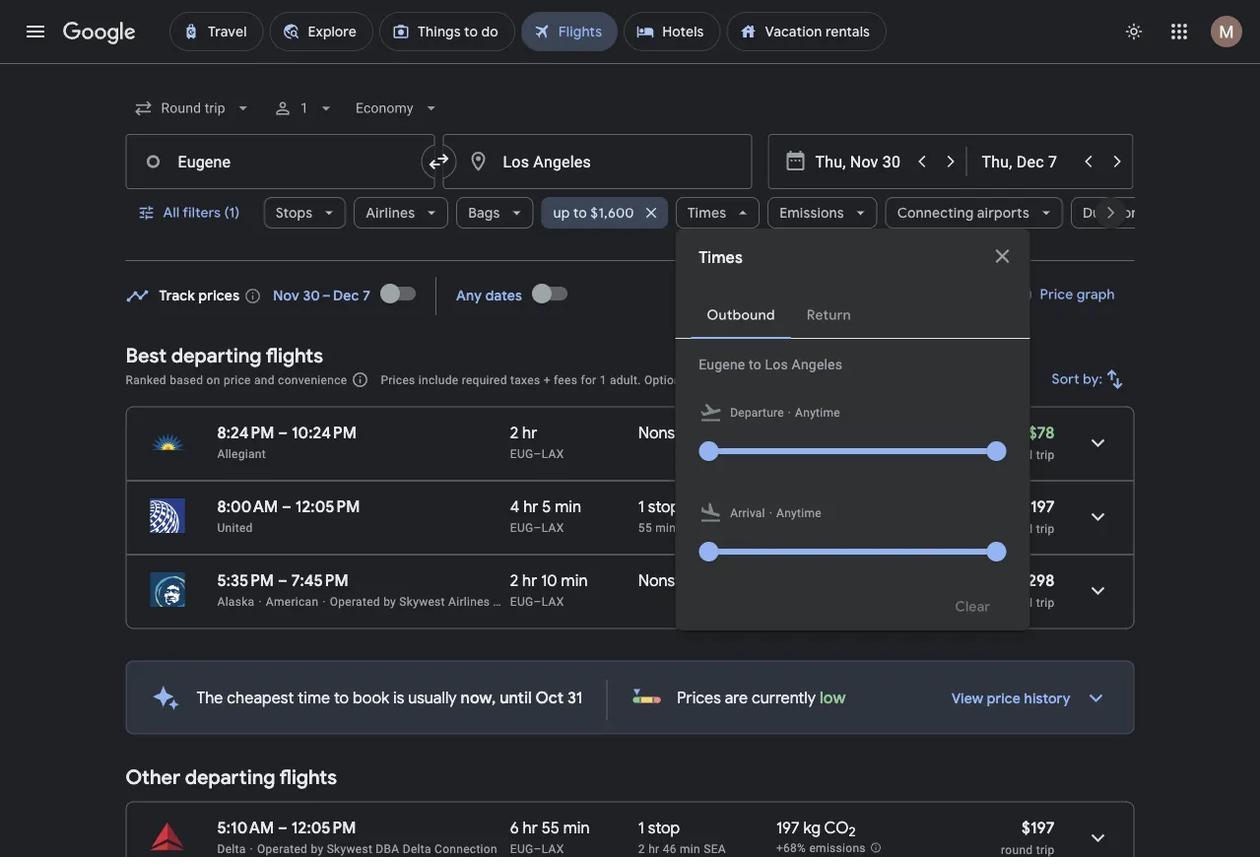 Task type: locate. For each thing, give the bounding box(es) containing it.
1 nonstop flight. element from the top
[[638, 423, 700, 446]]

min right 46
[[680, 842, 701, 856]]

31
[[568, 688, 583, 708]]

flights up 'convenience'
[[266, 343, 323, 368]]

co right 156
[[825, 497, 850, 517]]

to left los
[[749, 356, 762, 372]]

anytime
[[795, 406, 841, 420], [777, 507, 822, 520]]

all filters (1) button
[[126, 189, 255, 237]]

cheapest
[[227, 688, 294, 708]]

– down total duration 6 hr 55 min. element
[[534, 842, 542, 856]]

leaves eugene airport (eug) at 5:10 am on thursday, november 30 and arrives at los angeles international airport at 12:05 pm on thursday, november 30. element
[[217, 818, 356, 838]]

best
[[126, 343, 167, 368]]

1 vertical spatial 1 stop flight. element
[[638, 818, 680, 841]]

1 vertical spatial anytime
[[777, 507, 822, 520]]

0 vertical spatial operated
[[330, 595, 380, 609]]

emissions right +33%
[[809, 521, 866, 534]]

0 horizontal spatial alaska
[[217, 595, 255, 609]]

price right on
[[224, 373, 251, 387]]

Arrival time: 12:05 PM. text field
[[295, 497, 360, 517]]

round down $197 text box
[[1001, 843, 1033, 857]]

1 vertical spatial airlines
[[448, 595, 490, 609]]

1 vertical spatial flights
[[279, 765, 337, 790]]

stop inside 1 stop 55 min sfo
[[648, 497, 680, 517]]

sort by:
[[1052, 371, 1103, 388]]

0 vertical spatial skywest
[[399, 595, 445, 609]]

may
[[816, 373, 839, 387]]

5:35 pm
[[217, 571, 274, 591]]

55 left sfo
[[638, 521, 652, 535]]

to inside "up to $1,600" popup button
[[573, 204, 587, 222]]

7:45 pm
[[291, 571, 348, 591]]

3 lax from the top
[[542, 595, 564, 609]]

airports
[[977, 204, 1029, 222]]

emissions down 106 kg co 2
[[800, 448, 857, 461]]

co inside 106 kg co 2
[[826, 423, 851, 443]]

main content
[[126, 270, 1135, 857]]

0 vertical spatial flights
[[266, 343, 323, 368]]

– up american
[[278, 571, 288, 591]]

2 left 46
[[638, 842, 645, 856]]

0 vertical spatial $197
[[1022, 497, 1055, 517]]

2
[[510, 423, 519, 443], [851, 429, 858, 446], [510, 571, 519, 591], [849, 824, 856, 841], [638, 842, 645, 856]]

1 vertical spatial prices
[[677, 688, 721, 708]]

hr left 46
[[649, 842, 660, 856]]

eug up the 4
[[510, 447, 534, 461]]

1 stop flight. element for 6 hr 55 min
[[638, 818, 680, 841]]

skywest left as in the left of the page
[[399, 595, 445, 609]]

hr inside the 2 hr 10 min eug – lax
[[522, 571, 537, 591]]

2 horizontal spatial to
[[749, 356, 762, 372]]

1 horizontal spatial  image
[[769, 504, 773, 523]]

round down this price for this flight doesn't include overhead bin access. if you need a carry-on bag, use the bags filter to update prices. icon
[[1001, 448, 1033, 462]]

2 up -9% emissions
[[851, 429, 858, 446]]

trip for $197 text box
[[1036, 843, 1055, 857]]

all
[[163, 204, 180, 222]]

operated for 12:05 pm
[[257, 842, 308, 856]]

2 vertical spatial to
[[334, 688, 349, 708]]

none search field containing times
[[126, 85, 1173, 631]]

4 lax from the top
[[542, 842, 564, 856]]

min inside 6 hr 55 min eug – lax
[[563, 818, 590, 838]]

total duration 2 hr 10 min. element
[[510, 571, 638, 594]]

close dialog image
[[991, 244, 1014, 268]]

co inside the 156 kg co +33% emissions
[[825, 497, 850, 517]]

Return text field
[[982, 135, 1073, 188]]

0 horizontal spatial skywest
[[327, 842, 373, 856]]

min right 5 on the bottom left of page
[[555, 497, 581, 517]]

2 nonstop from the top
[[638, 571, 700, 591]]

eugene to los angeles
[[699, 356, 843, 372]]

2 stop from the top
[[648, 818, 680, 838]]

until
[[500, 688, 532, 708]]

lax down total duration 2 hr. element
[[542, 447, 564, 461]]

55
[[638, 521, 652, 535], [542, 818, 560, 838]]

0 horizontal spatial prices
[[381, 373, 415, 387]]

times down times popup button
[[699, 248, 743, 268]]

usually
[[408, 688, 457, 708]]

0 vertical spatial nonstop
[[638, 423, 700, 443]]

airlines left as in the left of the page
[[448, 595, 490, 609]]

sort by: button
[[1044, 356, 1135, 403]]

fees right +
[[554, 373, 578, 387]]

1 fees from the left
[[554, 373, 578, 387]]

nonstop for –
[[638, 423, 700, 443]]

1 vertical spatial nonstop
[[638, 571, 700, 591]]

1 stop flight. element up sfo
[[638, 497, 680, 520]]

departing up on
[[171, 343, 262, 368]]

0 vertical spatial by
[[383, 595, 396, 609]]

anytime up 106 kg co 2
[[795, 406, 841, 420]]

emissions down 197 kg co 2 in the right of the page
[[809, 842, 866, 856]]

lax inside 6 hr 55 min eug – lax
[[542, 842, 564, 856]]

1 vertical spatial departing
[[185, 765, 275, 790]]

(1)
[[224, 204, 240, 222]]

3 trip from the top
[[1036, 596, 1055, 609]]

1 vertical spatial by
[[311, 842, 324, 856]]

hr left 5 on the bottom left of page
[[523, 497, 538, 517]]

airlines right stops popup button
[[365, 204, 415, 222]]

2 vertical spatial  image
[[250, 842, 253, 856]]

2 down taxes
[[510, 423, 519, 443]]

operated
[[330, 595, 380, 609], [257, 842, 308, 856]]

trip
[[1036, 448, 1055, 462], [1036, 522, 1055, 536], [1036, 596, 1055, 609], [1036, 843, 1055, 857]]

eug inside the 2 hr 10 min eug – lax
[[510, 595, 534, 609]]

1 horizontal spatial 55
[[638, 521, 652, 535]]

4
[[510, 497, 520, 517]]

0 vertical spatial airlines
[[365, 204, 415, 222]]

kg right 134 on the bottom right of page
[[804, 571, 822, 591]]

0 vertical spatial anytime
[[795, 406, 841, 420]]

anytime for departure
[[795, 406, 841, 420]]

co right 134 on the bottom right of page
[[825, 571, 850, 591]]

history
[[1024, 690, 1071, 708]]

min inside 1 stop 55 min sfo
[[655, 521, 676, 535]]

1 $197 round trip from the top
[[1001, 497, 1055, 536]]

price graph button
[[989, 277, 1131, 312]]

adult.
[[610, 373, 641, 387]]

0 horizontal spatial operated
[[257, 842, 308, 856]]

Departure time: 5:35 PM. text field
[[217, 571, 274, 591]]

2 round from the top
[[1001, 522, 1033, 536]]

lax
[[542, 447, 564, 461], [542, 521, 564, 535], [542, 595, 564, 609], [542, 842, 564, 856]]

times right '$1,600'
[[687, 204, 726, 222]]

prices right learn more about ranking image
[[381, 373, 415, 387]]

– down the "total duration 4 hr 5 min." element
[[534, 521, 542, 535]]

to inside main content
[[334, 688, 349, 708]]

hr inside 4 hr 5 min eug – lax
[[523, 497, 538, 517]]

round down $197 text field
[[1001, 522, 1033, 536]]

0 vertical spatial emissions
[[800, 448, 857, 461]]

by
[[383, 595, 396, 609], [311, 842, 324, 856]]

5:10 am – 12:05 pm
[[217, 818, 356, 838]]

alaska right as in the left of the page
[[510, 595, 547, 609]]

departing for best
[[171, 343, 262, 368]]

6 hr 55 min eug – lax
[[510, 818, 590, 856]]

$1,600
[[590, 204, 634, 222]]

2 horizontal spatial  image
[[788, 403, 791, 423]]

1 vertical spatial nonstop flight. element
[[638, 571, 700, 594]]

lax inside 4 hr 5 min eug – lax
[[542, 521, 564, 535]]

None search field
[[126, 85, 1173, 631]]

1 stop flight. element for 4 hr 5 min
[[638, 497, 680, 520]]

3 eug from the top
[[510, 595, 534, 609]]

lax down total duration 6 hr 55 min. element
[[542, 842, 564, 856]]

up
[[553, 204, 570, 222]]

alaska down departure time: 5:35 pm. text field
[[217, 595, 255, 609]]

lax inside 2 hr eug – lax
[[542, 447, 564, 461]]

0 vertical spatial 12:05 pm
[[295, 497, 360, 517]]

0 vertical spatial departing
[[171, 343, 262, 368]]

hr left 10
[[522, 571, 537, 591]]

1 vertical spatial 55
[[542, 818, 560, 838]]

kg right 156
[[804, 497, 822, 517]]

 image right departure on the right top of the page
[[788, 403, 791, 423]]

0 vertical spatial  image
[[788, 403, 791, 423]]

to for los
[[749, 356, 762, 372]]

to right time
[[334, 688, 349, 708]]

kg inside the 156 kg co +33% emissions
[[804, 497, 822, 517]]

los
[[765, 356, 788, 372]]

kg up -9% emissions
[[805, 423, 823, 443]]

3 round from the top
[[1001, 596, 1033, 609]]

2 lax from the top
[[542, 521, 564, 535]]

1 vertical spatial operated
[[257, 842, 308, 856]]

1 horizontal spatial to
[[573, 204, 587, 222]]

4 trip from the top
[[1036, 843, 1055, 857]]

2 nonstop flight. element from the top
[[638, 571, 700, 594]]

55 inside 6 hr 55 min eug – lax
[[542, 818, 560, 838]]

price right view
[[987, 690, 1021, 708]]

1 1 stop flight. element from the top
[[638, 497, 680, 520]]

1 horizontal spatial skywest
[[399, 595, 445, 609]]

eug down 6
[[510, 842, 534, 856]]

– down 10
[[534, 595, 542, 609]]

eug
[[510, 447, 534, 461], [510, 521, 534, 535], [510, 595, 534, 609], [510, 842, 534, 856]]

1 trip from the top
[[1036, 448, 1055, 462]]

2 inside 106 kg co 2
[[851, 429, 858, 446]]

5:35 pm – 7:45 pm
[[217, 571, 348, 591]]

nonstop flight. element
[[638, 423, 700, 446], [638, 571, 700, 594]]

78 US dollars text field
[[1029, 423, 1055, 443]]

0 horizontal spatial by
[[311, 842, 324, 856]]

1 horizontal spatial airlines
[[448, 595, 490, 609]]

eug right as in the left of the page
[[510, 595, 534, 609]]

times
[[687, 204, 726, 222], [699, 248, 743, 268]]

– inside the 2 hr 10 min eug – lax
[[534, 595, 542, 609]]

1 eug from the top
[[510, 447, 534, 461]]

operated down 7:45 pm text field
[[330, 595, 380, 609]]

eug down the 4
[[510, 521, 534, 535]]

 image for arrival
[[769, 504, 773, 523]]

departure
[[730, 406, 784, 420]]

lax for 5
[[542, 521, 564, 535]]

total duration 4 hr 5 min. element
[[510, 497, 638, 520]]

departing
[[171, 343, 262, 368], [185, 765, 275, 790]]

197 US dollars text field
[[1022, 818, 1055, 838]]

1 alaska from the left
[[217, 595, 255, 609]]

any
[[456, 287, 482, 305]]

1 vertical spatial emissions
[[809, 521, 866, 534]]

1 inside 1 stop 2 hr 46 min sea
[[638, 818, 645, 838]]

5:10 am
[[217, 818, 274, 838]]

next image
[[1087, 189, 1135, 237]]

prices for prices are currently low
[[677, 688, 721, 708]]

– down total duration 2 hr. element
[[534, 447, 542, 461]]

55 for hr
[[542, 818, 560, 838]]

55 inside 1 stop 55 min sfo
[[638, 521, 652, 535]]

kg
[[805, 423, 823, 443], [804, 497, 822, 517], [804, 571, 822, 591], [804, 818, 821, 838]]

1 round from the top
[[1001, 448, 1033, 462]]

1 horizontal spatial by
[[383, 595, 396, 609]]

$197 round trip for 156
[[1001, 497, 1055, 536]]

1 inside 1 stop 55 min sfo
[[638, 497, 645, 517]]

and down best departing flights
[[254, 373, 275, 387]]

to
[[573, 204, 587, 222], [749, 356, 762, 372], [334, 688, 349, 708]]

2 1 stop flight. element from the top
[[638, 818, 680, 841]]

0 horizontal spatial price
[[224, 373, 251, 387]]

fees down angeles
[[789, 373, 813, 387]]

min inside the 2 hr 10 min eug – lax
[[561, 571, 588, 591]]

8:00 am – 12:05 pm united
[[217, 497, 360, 535]]

kg up +68% emissions
[[804, 818, 821, 838]]

by up 'the cheapest time to book is usually now, until oct 31'
[[383, 595, 396, 609]]

hr inside 6 hr 55 min eug – lax
[[523, 818, 538, 838]]

lax down 5 on the bottom left of page
[[542, 521, 564, 535]]

0 horizontal spatial and
[[254, 373, 275, 387]]

1 horizontal spatial and
[[741, 373, 762, 387]]

kg for 197
[[804, 818, 821, 838]]

0 vertical spatial $197 round trip
[[1001, 497, 1055, 536]]

round
[[1001, 448, 1033, 462], [1001, 522, 1033, 536], [1001, 596, 1033, 609], [1001, 843, 1033, 857]]

delta down 5:10 am text box
[[217, 842, 246, 856]]

1 horizontal spatial alaska
[[510, 595, 547, 609]]

$197 round trip down round trip
[[1001, 497, 1055, 536]]

price
[[1040, 286, 1073, 304]]

total duration 6 hr 55 min. element
[[510, 818, 638, 841]]

 image left 156
[[769, 504, 773, 523]]

nonstop for min
[[638, 571, 700, 591]]

4 eug from the top
[[510, 842, 534, 856]]

1 $197 from the top
[[1022, 497, 1055, 517]]

min left sfo
[[655, 521, 676, 535]]

to right up
[[573, 204, 587, 222]]

Departure time: 8:24 PM. text field
[[217, 423, 274, 443]]

hr down taxes
[[522, 423, 537, 443]]

1 stop 2 hr 46 min sea
[[638, 818, 726, 856]]

298 US dollars text field
[[1019, 571, 1055, 591]]

2 eug from the top
[[510, 521, 534, 535]]

connecting airports
[[897, 204, 1029, 222]]

12:05 pm down 10:24 pm
[[295, 497, 360, 517]]

$197 left flight details. leaves eugene airport (eug) at 5:10 am on thursday, november 30 and arrives at los angeles international airport at 12:05 pm on thursday, november 30. image
[[1022, 818, 1055, 838]]

eug inside 4 hr 5 min eug – lax
[[510, 521, 534, 535]]

12:05 pm up operated by skywest dba delta connection
[[292, 818, 356, 838]]

flight details. leaves eugene airport (eug) at 5:10 am on thursday, november 30 and arrives at los angeles international airport at 12:05 pm on thursday, november 30. image
[[1075, 814, 1122, 857]]

prices left are on the bottom of page
[[677, 688, 721, 708]]

0 horizontal spatial 55
[[542, 818, 560, 838]]

leaves eugene airport (eug) at 8:00 am on thursday, november 30 and arrives at los angeles international airport at 12:05 pm on thursday, november 30. element
[[217, 497, 360, 517]]

0 vertical spatial to
[[573, 204, 587, 222]]

1 nonstop from the top
[[638, 423, 700, 443]]

by down 12:05 pm text box
[[311, 842, 324, 856]]

$197 for 197
[[1022, 818, 1055, 838]]

view price history
[[952, 690, 1071, 708]]

1 vertical spatial $197 round trip
[[1001, 818, 1055, 857]]

1 horizontal spatial fees
[[789, 373, 813, 387]]

0 vertical spatial times
[[687, 204, 726, 222]]

other departing flights
[[126, 765, 337, 790]]

1 horizontal spatial operated
[[330, 595, 380, 609]]

flights up 12:05 pm text box
[[279, 765, 337, 790]]

1 vertical spatial 12:05 pm
[[292, 818, 356, 838]]

6
[[510, 818, 519, 838]]

stop up 46
[[648, 818, 680, 838]]

Arrival time: 7:45 PM. text field
[[291, 571, 348, 591]]

kg inside 106 kg co 2
[[805, 423, 823, 443]]

– right 8:24 pm
[[278, 423, 288, 443]]

kg for 106
[[805, 423, 823, 443]]

kg inside 197 kg co 2
[[804, 818, 821, 838]]

0 vertical spatial 55
[[638, 521, 652, 535]]

lax down 10
[[542, 595, 564, 609]]

prices
[[381, 373, 415, 387], [677, 688, 721, 708]]

time
[[298, 688, 330, 708]]

airlines inside airlines popup button
[[365, 204, 415, 222]]

trip down $197 text box
[[1036, 843, 1055, 857]]

0 vertical spatial prices
[[381, 373, 415, 387]]

1 horizontal spatial price
[[987, 690, 1021, 708]]

55 right 6
[[542, 818, 560, 838]]

0 vertical spatial stop
[[648, 497, 680, 517]]

0 horizontal spatial delta
[[217, 842, 246, 856]]

0 vertical spatial nonstop flight. element
[[638, 423, 700, 446]]

stop up sfo
[[648, 497, 680, 517]]

stops button
[[263, 189, 346, 237]]

emissions
[[800, 448, 857, 461], [809, 521, 866, 534], [809, 842, 866, 856]]

trip down $197 text field
[[1036, 522, 1055, 536]]

8:24 pm
[[217, 423, 274, 443]]

7
[[363, 287, 371, 305]]

0 vertical spatial 1 stop flight. element
[[638, 497, 680, 520]]

nonstop flight. element down sfo
[[638, 571, 700, 594]]

2 $197 from the top
[[1022, 818, 1055, 838]]

co up -9% emissions
[[826, 423, 851, 443]]

– right '8:00 am'
[[282, 497, 292, 517]]

min inside 4 hr 5 min eug – lax
[[555, 497, 581, 517]]

stop inside 1 stop 2 hr 46 min sea
[[648, 818, 680, 838]]

swap origin and destination. image
[[427, 150, 451, 173]]

2 trip from the top
[[1036, 522, 1055, 536]]

min up skywest
[[561, 571, 588, 591]]

view
[[952, 690, 984, 708]]

1 vertical spatial price
[[987, 690, 1021, 708]]

hr inside 2 hr eug – lax
[[522, 423, 537, 443]]

None text field
[[126, 134, 435, 189], [443, 134, 752, 189], [126, 134, 435, 189], [443, 134, 752, 189]]

layover (1 of 1) is a 55 min layover at san francisco international airport in san francisco. element
[[638, 520, 767, 536]]

prices are currently low
[[677, 688, 846, 708]]

0 vertical spatial price
[[224, 373, 251, 387]]

nonstop down optional
[[638, 423, 700, 443]]

12:05 pm inside 8:00 am – 12:05 pm united
[[295, 497, 360, 517]]

nonstop down sfo
[[638, 571, 700, 591]]

trip down "$78" on the right
[[1036, 448, 1055, 462]]

2 left 10
[[510, 571, 519, 591]]

1 vertical spatial to
[[749, 356, 762, 372]]

$197 round trip for 197
[[1001, 818, 1055, 857]]

skywest for 7:45 pm
[[399, 595, 445, 609]]

55 for stop
[[638, 521, 652, 535]]

nonstop flight. element down optional
[[638, 423, 700, 446]]

by for 12:05 pm
[[311, 842, 324, 856]]

hr inside 1 stop 2 hr 46 min sea
[[649, 842, 660, 856]]

trip inside $298 round trip
[[1036, 596, 1055, 609]]

stop for 4 hr 5 min
[[648, 497, 680, 517]]

delta right dba on the left bottom
[[403, 842, 431, 856]]

197 US dollars text field
[[1022, 497, 1055, 517]]

lax inside the 2 hr 10 min eug – lax
[[542, 595, 564, 609]]

round inside $298 round trip
[[1001, 596, 1033, 609]]

nonstop flight. element for –
[[638, 423, 700, 446]]

co
[[826, 423, 851, 443], [825, 497, 850, 517], [825, 571, 850, 591], [824, 818, 849, 838]]

skywest
[[550, 595, 597, 609]]

1 vertical spatial skywest
[[327, 842, 373, 856]]

1 horizontal spatial prices
[[677, 688, 721, 708]]

 image down 5:10 am text box
[[250, 842, 253, 856]]

2 up +68% emissions
[[849, 824, 856, 841]]

12:05 pm
[[295, 497, 360, 517], [292, 818, 356, 838]]

1 stop flight. element up 46
[[638, 818, 680, 841]]

emissions button
[[767, 189, 877, 237]]

1 vertical spatial $197
[[1022, 818, 1055, 838]]

find the best price region
[[126, 270, 1135, 328]]

eug inside 6 hr 55 min eug – lax
[[510, 842, 534, 856]]

1 vertical spatial stop
[[648, 818, 680, 838]]

0 horizontal spatial to
[[334, 688, 349, 708]]

operated by skywest airlines as alaska skywest
[[330, 595, 597, 609]]

$197 round trip left flight details. leaves eugene airport (eug) at 5:10 am on thursday, november 30 and arrives at los angeles international airport at 12:05 pm on thursday, november 30. image
[[1001, 818, 1055, 857]]

operated down '5:10 am – 12:05 pm'
[[257, 842, 308, 856]]

1 stop flight. element
[[638, 497, 680, 520], [638, 818, 680, 841]]

trip down "298 us dollars" text box
[[1036, 596, 1055, 609]]

ranked based on price and convenience
[[126, 373, 347, 387]]

and left 'bag'
[[741, 373, 762, 387]]

$197 down round trip
[[1022, 497, 1055, 517]]

min right 6
[[563, 818, 590, 838]]

optional
[[644, 373, 691, 387]]

anytime up +33%
[[777, 507, 822, 520]]

Departure text field
[[815, 135, 906, 188]]

departing up 5:10 am text box
[[185, 765, 275, 790]]

1 inside popup button
[[300, 100, 308, 116]]

best departing flights
[[126, 343, 323, 368]]

4 round from the top
[[1001, 843, 1033, 857]]

1 lax from the top
[[542, 447, 564, 461]]

0 horizontal spatial airlines
[[365, 204, 415, 222]]

hr right 6
[[523, 818, 538, 838]]

co up +68% emissions
[[824, 818, 849, 838]]

skywest down 12:05 pm text box
[[327, 842, 373, 856]]

round for $197 text box
[[1001, 843, 1033, 857]]

1 horizontal spatial delta
[[403, 842, 431, 856]]

kg for 134
[[804, 571, 822, 591]]

5
[[542, 497, 551, 517]]

$78
[[1029, 423, 1055, 443]]

156
[[776, 497, 801, 517]]

co inside 197 kg co 2
[[824, 818, 849, 838]]

2 inside 197 kg co 2
[[849, 824, 856, 841]]

1 stop from the top
[[648, 497, 680, 517]]

None field
[[126, 91, 261, 126], [348, 91, 449, 126], [126, 91, 261, 126], [348, 91, 449, 126]]

hr for eug
[[522, 423, 537, 443]]

skywest
[[399, 595, 445, 609], [327, 842, 373, 856]]

 image
[[788, 403, 791, 423], [769, 504, 773, 523], [250, 842, 253, 856]]

0 horizontal spatial fees
[[554, 373, 578, 387]]

2 fees from the left
[[789, 373, 813, 387]]

min inside 1 stop 2 hr 46 min sea
[[680, 842, 701, 856]]

any dates
[[456, 287, 522, 305]]

anytime for arrival
[[777, 507, 822, 520]]

times button
[[675, 189, 759, 237]]

2 $197 round trip from the top
[[1001, 818, 1055, 857]]

to for $1,600
[[573, 204, 587, 222]]

united
[[217, 521, 253, 535]]

round down "298 us dollars" text box
[[1001, 596, 1033, 609]]

1 vertical spatial  image
[[769, 504, 773, 523]]



Task type: describe. For each thing, give the bounding box(es) containing it.
total duration 2 hr. element
[[510, 423, 638, 446]]

layover (1 of 1) is a 2 hr 46 min layover at seattle-tacoma international airport in seattle. element
[[638, 841, 767, 857]]

nov
[[273, 287, 300, 305]]

kg for 156
[[804, 497, 822, 517]]

hr for 10
[[522, 571, 537, 591]]

eug for 4
[[510, 521, 534, 535]]

by:
[[1083, 371, 1103, 388]]

134
[[776, 571, 800, 591]]

30 – dec
[[303, 287, 359, 305]]

airlines inside main content
[[448, 595, 490, 609]]

now,
[[461, 688, 496, 708]]

4 hr 5 min eug – lax
[[510, 497, 581, 535]]

134 kg co
[[776, 571, 850, 591]]

include
[[419, 373, 459, 387]]

dates
[[485, 287, 522, 305]]

+68% emissions
[[776, 842, 866, 856]]

required
[[462, 373, 507, 387]]

1 button
[[265, 85, 344, 132]]

emissions inside the 156 kg co +33% emissions
[[809, 521, 866, 534]]

angeles
[[792, 356, 843, 372]]

this price for this flight doesn't include overhead bin access. if you need a carry-on bag, use the bags filter to update prices. image
[[1005, 421, 1029, 444]]

the
[[197, 688, 223, 708]]

price graph
[[1040, 286, 1115, 304]]

flight details. leaves eugene airport (eug) at 5:35 pm on thursday, november 30 and arrives at los angeles international airport at 7:45 pm on thursday, november 30. image
[[1075, 567, 1122, 614]]

operated by skywest dba delta connection
[[257, 842, 498, 856]]

12:05 pm for 8:00 am – 12:05 pm united
[[295, 497, 360, 517]]

connection
[[435, 842, 498, 856]]

197
[[776, 818, 800, 838]]

charges
[[694, 373, 738, 387]]

eug for 6
[[510, 842, 534, 856]]

bags
[[468, 204, 500, 222]]

is
[[393, 688, 404, 708]]

$298
[[1019, 571, 1055, 591]]

prices include required taxes + fees for 1 adult. optional charges and bag fees may apply.
[[381, 373, 875, 387]]

Departure time: 8:00 AM. text field
[[217, 497, 278, 517]]

trip for "298 us dollars" text box
[[1036, 596, 1055, 609]]

lax for 55
[[542, 842, 564, 856]]

co for 156 kg co +33% emissions
[[825, 497, 850, 517]]

taxes
[[511, 373, 540, 387]]

 image for departure
[[788, 403, 791, 423]]

airlines button
[[353, 189, 448, 237]]

round for "298 us dollars" text box
[[1001, 596, 1033, 609]]

view price history image
[[1073, 675, 1120, 722]]

apply.
[[842, 373, 875, 387]]

min for 2 hr 10 min
[[561, 571, 588, 591]]

stop for 6 hr 55 min
[[648, 818, 680, 838]]

bag fees button
[[765, 373, 813, 387]]

flights for best departing flights
[[266, 343, 323, 368]]

eug for 2
[[510, 595, 534, 609]]

Arrival time: 10:24 PM. text field
[[292, 423, 357, 443]]

nonstop flight. element for min
[[638, 571, 700, 594]]

emissions
[[779, 204, 844, 222]]

+33%
[[776, 521, 806, 534]]

min for 6 hr 55 min
[[563, 818, 590, 838]]

loading results progress bar
[[0, 63, 1260, 67]]

1 stop 55 min sfo
[[638, 497, 702, 535]]

– inside 6 hr 55 min eug – lax
[[534, 842, 542, 856]]

Arrival time: 12:05 PM. text field
[[292, 818, 356, 838]]

$197 for 156
[[1022, 497, 1055, 517]]

convenience
[[278, 373, 347, 387]]

duration button
[[1071, 189, 1173, 237]]

2 hr 10 min eug – lax
[[510, 571, 588, 609]]

2 inside 1 stop 2 hr 46 min sea
[[638, 842, 645, 856]]

hr for 5
[[523, 497, 538, 517]]

10:24 pm
[[292, 423, 357, 443]]

sort
[[1052, 371, 1080, 388]]

156 kg co +33% emissions
[[776, 497, 866, 534]]

flight details. leaves eugene airport (eug) at 8:24 pm on thursday, november 30 and arrives at los angeles international airport at 10:24 pm on thursday, november 30. image
[[1075, 419, 1122, 467]]

2 vertical spatial emissions
[[809, 842, 866, 856]]

co for 197 kg co 2
[[824, 818, 849, 838]]

2 inside 2 hr eug – lax
[[510, 423, 519, 443]]

1 for 1
[[300, 100, 308, 116]]

8:24 pm – 10:24 pm allegiant
[[217, 423, 357, 461]]

up to $1,600 button
[[541, 189, 667, 237]]

the cheapest time to book is usually now, until oct 31
[[197, 688, 583, 708]]

prices
[[199, 287, 240, 305]]

– inside 8:24 pm – 10:24 pm allegiant
[[278, 423, 288, 443]]

46
[[663, 842, 677, 856]]

– inside 8:00 am – 12:05 pm united
[[282, 497, 292, 517]]

2 delta from the left
[[403, 842, 431, 856]]

for
[[581, 373, 597, 387]]

as
[[493, 595, 506, 609]]

low
[[820, 688, 846, 708]]

prices for prices include required taxes + fees for 1 adult. optional charges and bag fees may apply.
[[381, 373, 415, 387]]

leaves eugene airport (eug) at 5:35 pm on thursday, november 30 and arrives at los angeles international airport at 7:45 pm on thursday, november 30. element
[[217, 571, 348, 591]]

2 alaska from the left
[[510, 595, 547, 609]]

Departure time: 5:10 AM. text field
[[217, 818, 274, 838]]

co for 106 kg co 2
[[826, 423, 851, 443]]

eug inside 2 hr eug – lax
[[510, 447, 534, 461]]

$298 round trip
[[1001, 571, 1055, 609]]

dba
[[376, 842, 400, 856]]

– right 5:10 am
[[278, 818, 288, 838]]

– inside 4 hr 5 min eug – lax
[[534, 521, 542, 535]]

flights for other departing flights
[[279, 765, 337, 790]]

+68%
[[776, 842, 806, 856]]

track
[[159, 287, 195, 305]]

nov 30 – dec 7
[[273, 287, 371, 305]]

2 inside the 2 hr 10 min eug – lax
[[510, 571, 519, 591]]

12:05 pm for 5:10 am – 12:05 pm
[[292, 818, 356, 838]]

learn more about ranking image
[[351, 371, 369, 389]]

min for 1 stop
[[655, 521, 676, 535]]

1 delta from the left
[[217, 842, 246, 856]]

learn more about tracked prices image
[[244, 287, 261, 305]]

bags button
[[456, 189, 533, 237]]

bag
[[765, 373, 786, 387]]

up to $1,600
[[553, 204, 634, 222]]

hr for 55
[[523, 818, 538, 838]]

on
[[206, 373, 220, 387]]

flight details. leaves eugene airport (eug) at 8:00 am on thursday, november 30 and arrives at los angeles international airport at 12:05 pm on thursday, november 30. image
[[1075, 493, 1122, 541]]

106 kg co 2
[[776, 423, 858, 446]]

change appearance image
[[1111, 8, 1158, 55]]

operated for 7:45 pm
[[330, 595, 380, 609]]

stops
[[275, 204, 312, 222]]

departing for other
[[185, 765, 275, 790]]

+
[[544, 373, 551, 387]]

by for 7:45 pm
[[383, 595, 396, 609]]

1 and from the left
[[254, 373, 275, 387]]

min for 4 hr 5 min
[[555, 497, 581, 517]]

2 and from the left
[[741, 373, 762, 387]]

1 for 1 stop 55 min sfo
[[638, 497, 645, 517]]

leaves eugene airport (eug) at 8:24 pm on thursday, november 30 and arrives at los angeles international airport at 10:24 pm on thursday, november 30. element
[[217, 423, 357, 443]]

lax for 10
[[542, 595, 564, 609]]

other
[[126, 765, 180, 790]]

main menu image
[[24, 20, 47, 43]]

-9% emissions
[[777, 448, 857, 461]]

skywest for 12:05 pm
[[327, 842, 373, 856]]

trip for $197 text field
[[1036, 522, 1055, 536]]

round for $197 text field
[[1001, 522, 1033, 536]]

1 for 1 stop 2 hr 46 min sea
[[638, 818, 645, 838]]

8:00 am
[[217, 497, 278, 517]]

co for 134 kg co
[[825, 571, 850, 591]]

– inside 2 hr eug – lax
[[534, 447, 542, 461]]

main content containing best departing flights
[[126, 270, 1135, 857]]

197 kg co 2
[[776, 818, 856, 841]]

allegiant
[[217, 447, 266, 461]]

0 horizontal spatial  image
[[250, 842, 253, 856]]

sea
[[704, 842, 726, 856]]

9%
[[781, 448, 797, 461]]

times inside popup button
[[687, 204, 726, 222]]

currently
[[752, 688, 816, 708]]

ranked
[[126, 373, 166, 387]]

all filters (1)
[[163, 204, 240, 222]]

graph
[[1077, 286, 1115, 304]]

1 vertical spatial times
[[699, 248, 743, 268]]



Task type: vqa. For each thing, say whether or not it's contained in the screenshot.
Search Labs Icon
no



